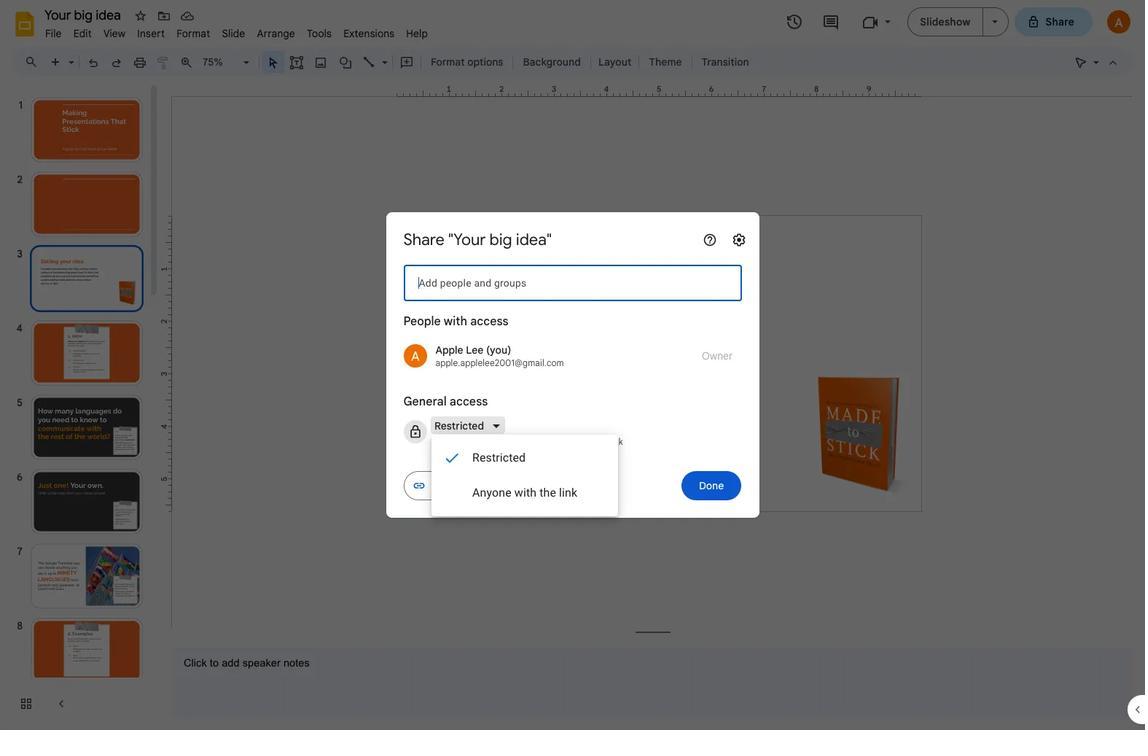 Task type: locate. For each thing, give the bounding box(es) containing it.
Rename text field
[[39, 6, 129, 23]]

navigation
[[0, 82, 160, 730]]

menu bar banner
[[0, 0, 1146, 730]]

share. private to only me. image
[[1027, 15, 1040, 28]]

menu bar
[[39, 19, 434, 43]]

application
[[0, 0, 1146, 730]]

format options
[[431, 55, 504, 69]]

format
[[431, 55, 465, 69]]

main toolbar
[[43, 51, 757, 73]]

transition
[[702, 55, 750, 69]]

application containing format options
[[0, 0, 1146, 730]]

theme
[[649, 55, 682, 69]]



Task type: vqa. For each thing, say whether or not it's contained in the screenshot.
NAVIGATION on the left of the page
yes



Task type: describe. For each thing, give the bounding box(es) containing it.
transition button
[[695, 51, 756, 73]]

mode and view toolbar
[[1070, 47, 1125, 77]]

theme button
[[643, 51, 689, 73]]

options
[[468, 55, 504, 69]]

format options button
[[424, 51, 510, 73]]

Star checkbox
[[131, 6, 151, 26]]

Menus field
[[18, 52, 50, 72]]

background button
[[517, 51, 588, 73]]

menu bar inside menu bar banner
[[39, 19, 434, 43]]

background
[[523, 55, 581, 69]]



